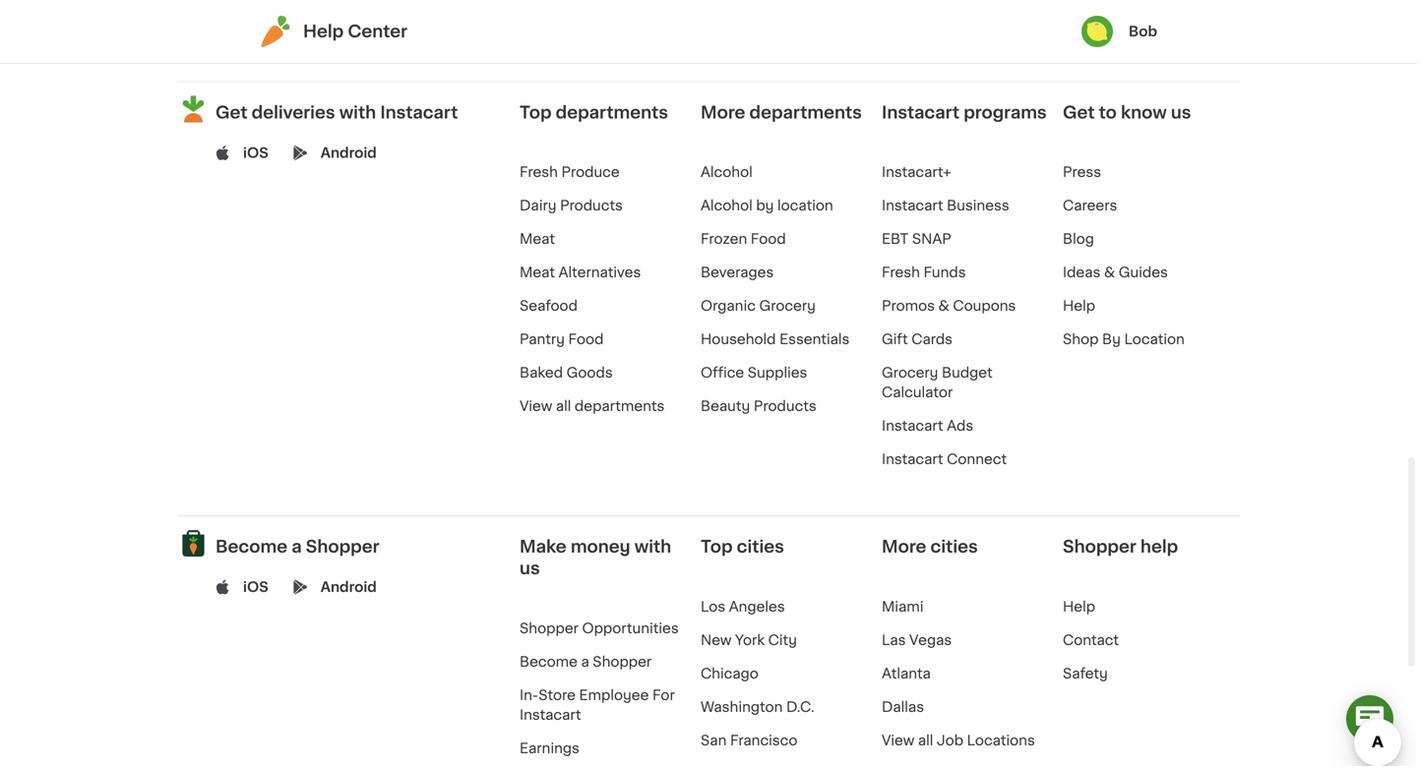 Task type: describe. For each thing, give the bounding box(es) containing it.
baked goods link
[[520, 366, 613, 380]]

meat for meat alternatives
[[520, 266, 555, 280]]

meat link
[[520, 233, 555, 246]]

meat alternatives link
[[520, 266, 641, 280]]

household essentials link
[[701, 333, 850, 347]]

los angeles
[[701, 601, 785, 614]]

seafood
[[520, 299, 578, 313]]

vegas
[[910, 634, 952, 648]]

atlanta link
[[882, 668, 931, 681]]

business
[[947, 199, 1010, 213]]

san francisco
[[701, 735, 798, 748]]

meat alternatives
[[520, 266, 641, 280]]

instacart down center in the left of the page
[[380, 104, 458, 121]]

ideas & guides link
[[1063, 266, 1168, 280]]

cities for top cities
[[737, 539, 785, 556]]

& for ideas
[[1105, 266, 1116, 280]]

food for frozen food
[[751, 233, 786, 246]]

dairy
[[520, 199, 557, 213]]

goods
[[567, 366, 613, 380]]

android for shopper
[[321, 581, 377, 595]]

promos
[[882, 299, 935, 313]]

produce
[[562, 166, 620, 179]]

dallas link
[[882, 701, 925, 715]]

1 horizontal spatial become a shopper
[[520, 656, 652, 670]]

press
[[1063, 166, 1102, 179]]

fresh for fresh funds
[[882, 266, 920, 280]]

los
[[701, 601, 726, 614]]

las
[[882, 634, 906, 648]]

instacart ads link
[[882, 420, 974, 433]]

beverages link
[[701, 266, 774, 280]]

pantry food
[[520, 333, 604, 347]]

instacart image
[[260, 16, 291, 47]]

ebt snap link
[[882, 233, 952, 246]]

in-store employee for instacart link
[[520, 689, 675, 723]]

fresh funds
[[882, 266, 966, 280]]

products for dairy products
[[560, 199, 623, 213]]

frozen food
[[701, 233, 786, 246]]

alcohol for alcohol by location
[[701, 199, 753, 213]]

more cities
[[882, 539, 978, 556]]

ios for get
[[243, 146, 269, 160]]

1 vertical spatial a
[[581, 656, 589, 670]]

view for view all job locations
[[882, 735, 915, 748]]

android play store logo image for a
[[293, 581, 308, 595]]

shop by location link
[[1063, 333, 1185, 347]]

instacart for instacart ads
[[882, 420, 944, 433]]

office supplies link
[[701, 366, 808, 380]]

departments for top departments
[[556, 104, 668, 121]]

alcohol link
[[701, 166, 753, 179]]

fresh funds link
[[882, 266, 966, 280]]

view for view all departments
[[520, 400, 553, 414]]

ios app store logo image for get deliveries with instacart
[[216, 145, 230, 160]]

d.c.
[[787, 701, 815, 715]]

dairy products
[[520, 199, 623, 213]]

deliveries
[[252, 104, 335, 121]]

programs
[[964, 104, 1047, 121]]

pantry food link
[[520, 333, 604, 347]]

gift cards
[[882, 333, 953, 347]]

office supplies
[[701, 366, 808, 380]]

top departments
[[520, 104, 668, 121]]

bob
[[1129, 25, 1158, 38]]

products for beauty products
[[754, 400, 817, 414]]

shop
[[1063, 333, 1099, 347]]

shopper opportunities link
[[520, 622, 679, 636]]

in-
[[520, 689, 539, 703]]

departments down goods
[[575, 400, 665, 414]]

us for make money with us
[[520, 561, 540, 578]]

0 horizontal spatial become a shopper
[[216, 539, 380, 556]]

funds
[[924, 266, 966, 280]]

instacart ads
[[882, 420, 974, 433]]

android link for shopper
[[321, 578, 377, 598]]

alternatives
[[559, 266, 641, 280]]

beverages
[[701, 266, 774, 280]]

instacart connect link
[[882, 453, 1007, 467]]

us for get to know us
[[1171, 104, 1192, 121]]

alcohol by location link
[[701, 199, 834, 213]]

contact link
[[1063, 634, 1119, 648]]

baked goods
[[520, 366, 613, 380]]

instacart+ link
[[882, 166, 952, 179]]

become a shopper link
[[520, 656, 652, 670]]

& for promos
[[939, 299, 950, 313]]

locations
[[967, 735, 1036, 748]]

departments for more departments
[[750, 104, 862, 121]]

earnings
[[520, 742, 580, 756]]

bob link
[[1082, 16, 1158, 47]]

alcohol for alcohol link
[[701, 166, 753, 179]]

san
[[701, 735, 727, 748]]

careers
[[1063, 199, 1118, 213]]

snap
[[912, 233, 952, 246]]

calculator
[[882, 386, 953, 400]]

ads
[[947, 420, 974, 433]]

miami link
[[882, 601, 924, 614]]

francisco
[[730, 735, 798, 748]]

0 vertical spatial help
[[303, 23, 344, 40]]

more departments
[[701, 104, 862, 121]]

gift cards link
[[882, 333, 953, 347]]

earnings link
[[520, 742, 580, 756]]

office
[[701, 366, 745, 380]]

get for get to know us
[[1063, 104, 1095, 121]]

android play store logo image for deliveries
[[293, 145, 308, 160]]

location
[[1125, 333, 1185, 347]]

essentials
[[780, 333, 850, 347]]

chicago link
[[701, 668, 759, 681]]

connect
[[947, 453, 1007, 467]]

0 vertical spatial grocery
[[760, 299, 816, 313]]

job
[[937, 735, 964, 748]]

chicago
[[701, 668, 759, 681]]

meat for the "meat" link
[[520, 233, 555, 246]]

view all job locations
[[882, 735, 1036, 748]]

top cities
[[701, 539, 785, 556]]

2 help link from the top
[[1063, 601, 1096, 614]]

instacart for instacart business
[[882, 199, 944, 213]]



Task type: locate. For each thing, give the bounding box(es) containing it.
1 ios link from the top
[[243, 143, 269, 163]]

0 horizontal spatial all
[[556, 400, 571, 414]]

0 vertical spatial with
[[339, 104, 376, 121]]

instacart+
[[882, 166, 952, 179]]

atlanta
[[882, 668, 931, 681]]

with for deliveries
[[339, 104, 376, 121]]

1 vertical spatial food
[[569, 333, 604, 347]]

0 vertical spatial android
[[321, 146, 377, 160]]

ios app store logo image for become a shopper
[[216, 581, 230, 595]]

view all departments
[[520, 400, 665, 414]]

all for job
[[918, 735, 934, 748]]

make money with us
[[520, 539, 672, 578]]

0 vertical spatial android play store logo image
[[293, 145, 308, 160]]

1 horizontal spatial us
[[1171, 104, 1192, 121]]

1 horizontal spatial become
[[520, 656, 578, 670]]

1 vertical spatial view
[[882, 735, 915, 748]]

ios link for become
[[243, 578, 269, 598]]

beauty products link
[[701, 400, 817, 414]]

2 get from the left
[[1063, 104, 1095, 121]]

instacart down instacart ads link on the right
[[882, 453, 944, 467]]

organic
[[701, 299, 756, 313]]

0 vertical spatial alcohol
[[701, 166, 753, 179]]

fresh up dairy
[[520, 166, 558, 179]]

1 vertical spatial ios
[[243, 581, 269, 595]]

android play store logo image
[[293, 145, 308, 160], [293, 581, 308, 595]]

view down baked
[[520, 400, 553, 414]]

ideas
[[1063, 266, 1101, 280]]

by
[[756, 199, 774, 213]]

1 vertical spatial become
[[520, 656, 578, 670]]

1 alcohol from the top
[[701, 166, 753, 179]]

top for top cities
[[701, 539, 733, 556]]

with right deliveries
[[339, 104, 376, 121]]

1 meat from the top
[[520, 233, 555, 246]]

us right "know"
[[1171, 104, 1192, 121]]

2 meat from the top
[[520, 266, 555, 280]]

grocery inside grocery budget calculator
[[882, 366, 939, 380]]

instacart inside in-store employee for instacart
[[520, 709, 581, 723]]

washington d.c. link
[[701, 701, 815, 715]]

1 vertical spatial help
[[1063, 299, 1096, 313]]

blog
[[1063, 233, 1095, 246]]

cities down the instacart connect
[[931, 539, 978, 556]]

food up goods
[[569, 333, 604, 347]]

1 vertical spatial help link
[[1063, 601, 1096, 614]]

instacart connect
[[882, 453, 1007, 467]]

washington
[[701, 701, 783, 715]]

departments up produce
[[556, 104, 668, 121]]

alcohol down alcohol link
[[701, 199, 753, 213]]

2 android play store logo image from the top
[[293, 581, 308, 595]]

1 horizontal spatial view
[[882, 735, 915, 748]]

1 horizontal spatial &
[[1105, 266, 1116, 280]]

meat down dairy
[[520, 233, 555, 246]]

& right ideas
[[1105, 266, 1116, 280]]

0 horizontal spatial a
[[292, 539, 302, 556]]

departments
[[556, 104, 668, 121], [750, 104, 862, 121], [575, 400, 665, 414]]

safety
[[1063, 668, 1108, 681]]

view all job locations link
[[882, 735, 1036, 748]]

promos & coupons link
[[882, 299, 1016, 313]]

instacart programs
[[882, 104, 1047, 121]]

top for top departments
[[520, 104, 552, 121]]

0 horizontal spatial get
[[216, 104, 248, 121]]

0 vertical spatial top
[[520, 104, 552, 121]]

1 vertical spatial grocery
[[882, 366, 939, 380]]

help center
[[303, 23, 408, 40]]

food down alcohol by location
[[751, 233, 786, 246]]

all down baked goods
[[556, 400, 571, 414]]

0 vertical spatial fresh
[[520, 166, 558, 179]]

products down "supplies"
[[754, 400, 817, 414]]

fresh down ebt
[[882, 266, 920, 280]]

2 android from the top
[[321, 581, 377, 595]]

0 vertical spatial all
[[556, 400, 571, 414]]

instacart down instacart+ link
[[882, 199, 944, 213]]

0 horizontal spatial view
[[520, 400, 553, 414]]

dairy products link
[[520, 199, 623, 213]]

1 help link from the top
[[1063, 299, 1096, 313]]

new
[[701, 634, 732, 648]]

new york city
[[701, 634, 797, 648]]

us inside make money with us
[[520, 561, 540, 578]]

2 ios from the top
[[243, 581, 269, 595]]

promos & coupons
[[882, 299, 1016, 313]]

0 horizontal spatial become
[[216, 539, 288, 556]]

dallas
[[882, 701, 925, 715]]

cities for more cities
[[931, 539, 978, 556]]

with inside make money with us
[[635, 539, 672, 556]]

press link
[[1063, 166, 1102, 179]]

with for money
[[635, 539, 672, 556]]

1 horizontal spatial grocery
[[882, 366, 939, 380]]

0 horizontal spatial fresh
[[520, 166, 558, 179]]

0 horizontal spatial more
[[701, 104, 746, 121]]

more up the miami link
[[882, 539, 927, 556]]

become
[[216, 539, 288, 556], [520, 656, 578, 670]]

1 android play store logo image from the top
[[293, 145, 308, 160]]

1 horizontal spatial food
[[751, 233, 786, 246]]

0 vertical spatial ios
[[243, 146, 269, 160]]

with right 'money'
[[635, 539, 672, 556]]

frozen food link
[[701, 233, 786, 246]]

help link up shop
[[1063, 299, 1096, 313]]

2 vertical spatial help
[[1063, 601, 1096, 614]]

1 vertical spatial android play store logo image
[[293, 581, 308, 595]]

instacart shopper app logo image for get
[[177, 93, 210, 125]]

contact
[[1063, 634, 1119, 648]]

1 horizontal spatial a
[[581, 656, 589, 670]]

instacart down calculator
[[882, 420, 944, 433]]

view down dallas
[[882, 735, 915, 748]]

make
[[520, 539, 567, 556]]

grocery budget calculator link
[[882, 366, 993, 400]]

more for more cities
[[882, 539, 927, 556]]

gift
[[882, 333, 908, 347]]

all for departments
[[556, 400, 571, 414]]

instacart down store
[[520, 709, 581, 723]]

opportunities
[[582, 622, 679, 636]]

0 vertical spatial ios link
[[243, 143, 269, 163]]

0 vertical spatial more
[[701, 104, 746, 121]]

0 vertical spatial ios app store logo image
[[216, 145, 230, 160]]

instacart up instacart+ link
[[882, 104, 960, 121]]

us down make
[[520, 561, 540, 578]]

1 horizontal spatial get
[[1063, 104, 1095, 121]]

1 vertical spatial become a shopper
[[520, 656, 652, 670]]

know
[[1121, 104, 1167, 121]]

frozen
[[701, 233, 747, 246]]

2 alcohol from the top
[[701, 199, 753, 213]]

android for with
[[321, 146, 377, 160]]

instacart for instacart programs
[[882, 104, 960, 121]]

0 vertical spatial become a shopper
[[216, 539, 380, 556]]

1 vertical spatial instacart shopper app logo image
[[177, 528, 210, 560]]

1 vertical spatial us
[[520, 561, 540, 578]]

0 vertical spatial instacart shopper app logo image
[[177, 93, 210, 125]]

los angeles link
[[701, 601, 785, 614]]

san francisco link
[[701, 735, 798, 748]]

1 android link from the top
[[321, 143, 377, 163]]

0 horizontal spatial products
[[560, 199, 623, 213]]

careers link
[[1063, 199, 1118, 213]]

1 vertical spatial &
[[939, 299, 950, 313]]

1 vertical spatial with
[[635, 539, 672, 556]]

2 android link from the top
[[321, 578, 377, 598]]

2 ios app store logo image from the top
[[216, 581, 230, 595]]

1 ios from the top
[[243, 146, 269, 160]]

0 vertical spatial a
[[292, 539, 302, 556]]

1 instacart shopper app logo image from the top
[[177, 93, 210, 125]]

safety link
[[1063, 668, 1108, 681]]

1 horizontal spatial products
[[754, 400, 817, 414]]

top up fresh produce
[[520, 104, 552, 121]]

2 cities from the left
[[931, 539, 978, 556]]

0 vertical spatial us
[[1171, 104, 1192, 121]]

shopper
[[306, 539, 380, 556], [1063, 539, 1137, 556], [520, 622, 579, 636], [593, 656, 652, 670]]

0 vertical spatial android link
[[321, 143, 377, 163]]

ideas & guides
[[1063, 266, 1168, 280]]

city
[[769, 634, 797, 648]]

ios for become
[[243, 581, 269, 595]]

more for more departments
[[701, 104, 746, 121]]

instacart business
[[882, 199, 1010, 213]]

1 vertical spatial android link
[[321, 578, 377, 598]]

view all departments link
[[520, 400, 665, 414]]

0 vertical spatial products
[[560, 199, 623, 213]]

1 horizontal spatial more
[[882, 539, 927, 556]]

0 vertical spatial &
[[1105, 266, 1116, 280]]

help up shop
[[1063, 299, 1096, 313]]

blog link
[[1063, 233, 1095, 246]]

fresh for fresh produce
[[520, 166, 558, 179]]

0 vertical spatial view
[[520, 400, 553, 414]]

alcohol up alcohol by location link on the top of page
[[701, 166, 753, 179]]

products down produce
[[560, 199, 623, 213]]

0 vertical spatial help link
[[1063, 299, 1096, 313]]

1 vertical spatial android
[[321, 581, 377, 595]]

1 horizontal spatial with
[[635, 539, 672, 556]]

user avatar image
[[1082, 16, 1113, 47]]

more up alcohol link
[[701, 104, 746, 121]]

cards
[[912, 333, 953, 347]]

miami
[[882, 601, 924, 614]]

2 instacart shopper app logo image from the top
[[177, 528, 210, 560]]

1 vertical spatial alcohol
[[701, 199, 753, 213]]

instacart shopper app logo image for become
[[177, 528, 210, 560]]

0 horizontal spatial with
[[339, 104, 376, 121]]

1 get from the left
[[216, 104, 248, 121]]

new york city link
[[701, 634, 797, 648]]

household
[[701, 333, 776, 347]]

top up los
[[701, 539, 733, 556]]

0 vertical spatial become
[[216, 539, 288, 556]]

0 horizontal spatial top
[[520, 104, 552, 121]]

1 horizontal spatial cities
[[931, 539, 978, 556]]

1 vertical spatial ios app store logo image
[[216, 581, 230, 595]]

1 horizontal spatial fresh
[[882, 266, 920, 280]]

get to know us
[[1063, 104, 1192, 121]]

get for get deliveries with instacart
[[216, 104, 248, 121]]

get left 'to'
[[1063, 104, 1095, 121]]

in-store employee for instacart
[[520, 689, 675, 723]]

0 vertical spatial food
[[751, 233, 786, 246]]

android link for with
[[321, 143, 377, 163]]

1 vertical spatial all
[[918, 735, 934, 748]]

1 vertical spatial products
[[754, 400, 817, 414]]

a
[[292, 539, 302, 556], [581, 656, 589, 670]]

0 horizontal spatial food
[[569, 333, 604, 347]]

fresh
[[520, 166, 558, 179], [882, 266, 920, 280]]

grocery up calculator
[[882, 366, 939, 380]]

food for pantry food
[[569, 333, 604, 347]]

alcohol by location
[[701, 199, 834, 213]]

1 cities from the left
[[737, 539, 785, 556]]

0 horizontal spatial us
[[520, 561, 540, 578]]

1 android from the top
[[321, 146, 377, 160]]

1 vertical spatial meat
[[520, 266, 555, 280]]

organic grocery link
[[701, 299, 816, 313]]

cities up angeles
[[737, 539, 785, 556]]

1 vertical spatial more
[[882, 539, 927, 556]]

fresh produce link
[[520, 166, 620, 179]]

ebt
[[882, 233, 909, 246]]

baked
[[520, 366, 563, 380]]

0 horizontal spatial cities
[[737, 539, 785, 556]]

store
[[539, 689, 576, 703]]

instacart for instacart connect
[[882, 453, 944, 467]]

help up contact link
[[1063, 601, 1096, 614]]

2 ios link from the top
[[243, 578, 269, 598]]

grocery budget calculator
[[882, 366, 993, 400]]

by
[[1103, 333, 1121, 347]]

shopper opportunities
[[520, 622, 679, 636]]

instacart
[[380, 104, 458, 121], [882, 104, 960, 121], [882, 199, 944, 213], [882, 420, 944, 433], [882, 453, 944, 467], [520, 709, 581, 723]]

get left deliveries
[[216, 104, 248, 121]]

0 horizontal spatial &
[[939, 299, 950, 313]]

instacart shopper app logo image
[[177, 93, 210, 125], [177, 528, 210, 560]]

shop by location
[[1063, 333, 1185, 347]]

ebt snap
[[882, 233, 952, 246]]

help link up contact link
[[1063, 601, 1096, 614]]

departments up location
[[750, 104, 862, 121]]

1 ios app store logo image from the top
[[216, 145, 230, 160]]

& down funds
[[939, 299, 950, 313]]

0 vertical spatial meat
[[520, 233, 555, 246]]

top
[[520, 104, 552, 121], [701, 539, 733, 556]]

grocery up household essentials
[[760, 299, 816, 313]]

york
[[735, 634, 765, 648]]

1 horizontal spatial top
[[701, 539, 733, 556]]

help right the instacart icon
[[303, 23, 344, 40]]

1 vertical spatial ios link
[[243, 578, 269, 598]]

ios link for get
[[243, 143, 269, 163]]

help link
[[1063, 299, 1096, 313], [1063, 601, 1096, 614]]

meat down the "meat" link
[[520, 266, 555, 280]]

1 vertical spatial top
[[701, 539, 733, 556]]

money
[[571, 539, 631, 556]]

coupons
[[953, 299, 1016, 313]]

1 horizontal spatial all
[[918, 735, 934, 748]]

all left job
[[918, 735, 934, 748]]

1 vertical spatial fresh
[[882, 266, 920, 280]]

0 horizontal spatial grocery
[[760, 299, 816, 313]]

become a shopper
[[216, 539, 380, 556], [520, 656, 652, 670]]

to
[[1099, 104, 1117, 121]]

ios app store logo image
[[216, 145, 230, 160], [216, 581, 230, 595]]



Task type: vqa. For each thing, say whether or not it's contained in the screenshot.
the rightmost 'a'
yes



